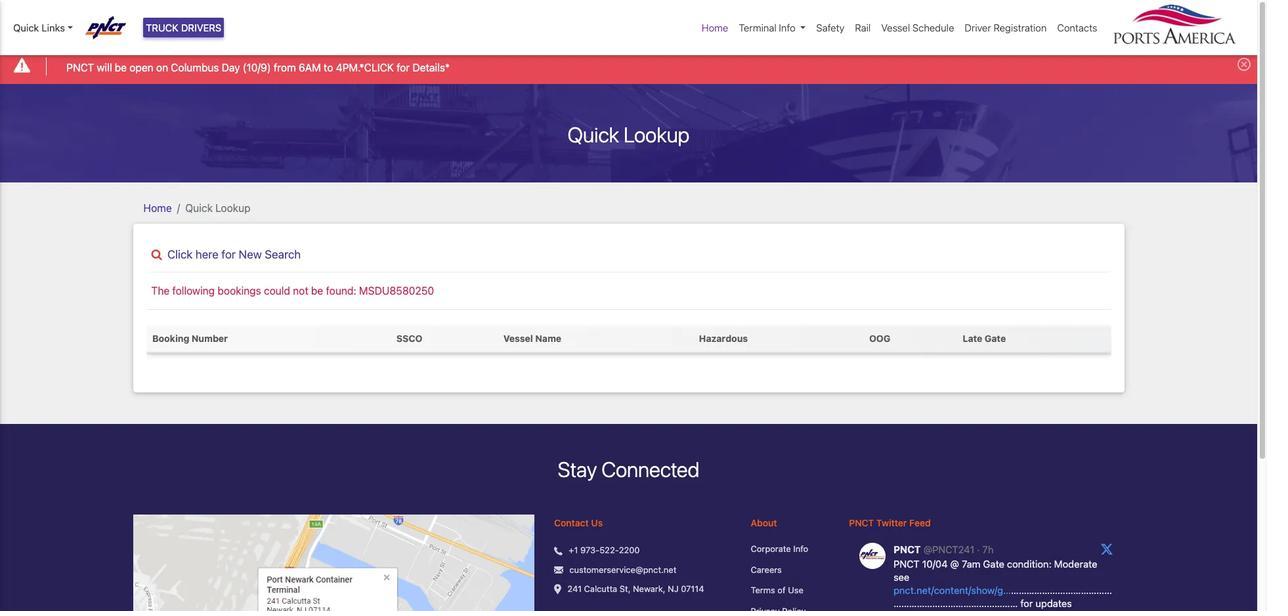 Task type: vqa. For each thing, say whether or not it's contained in the screenshot.
PNCT related to PNCT will be open on Columbus Day (10/9) from 6AM to 4PM.*CLICK for Details*
yes



Task type: locate. For each thing, give the bounding box(es) containing it.
customerservice@pnct.net link
[[570, 564, 677, 577]]

vessel left name
[[504, 333, 533, 344]]

stay connected
[[558, 457, 700, 482]]

vessel name
[[504, 333, 562, 344]]

columbus
[[171, 61, 219, 73]]

for left the details*
[[397, 61, 410, 73]]

4pm.*click
[[336, 61, 394, 73]]

close image
[[1238, 58, 1251, 71]]

home link
[[697, 15, 734, 40], [144, 202, 172, 214]]

of
[[778, 585, 786, 596]]

pnct inside alert
[[66, 61, 94, 73]]

1 vertical spatial info
[[794, 544, 809, 554]]

day
[[222, 61, 240, 73]]

could
[[264, 285, 290, 297]]

msdu8580250
[[359, 285, 434, 297]]

home
[[702, 22, 729, 33], [144, 202, 172, 214]]

0 horizontal spatial vessel
[[504, 333, 533, 344]]

(10/9)
[[243, 61, 271, 73]]

safety
[[817, 22, 845, 33]]

use
[[788, 585, 804, 596]]

the
[[151, 285, 170, 297]]

2200
[[619, 545, 640, 556]]

2 horizontal spatial quick
[[568, 122, 619, 147]]

be
[[115, 61, 127, 73], [311, 285, 323, 297]]

pnct
[[66, 61, 94, 73], [849, 518, 874, 529]]

calcutta
[[584, 584, 618, 595]]

quick lookup
[[568, 122, 690, 147], [185, 202, 251, 214]]

late
[[963, 333, 983, 344]]

vessel
[[882, 22, 910, 33], [504, 333, 533, 344]]

1 horizontal spatial for
[[397, 61, 410, 73]]

522-
[[600, 545, 619, 556]]

be inside alert
[[115, 61, 127, 73]]

on
[[156, 61, 168, 73]]

0 vertical spatial lookup
[[624, 122, 690, 147]]

0 vertical spatial info
[[779, 22, 796, 33]]

+1
[[569, 545, 578, 556]]

truck
[[146, 22, 179, 33]]

pnct left will on the left top
[[66, 61, 94, 73]]

0 horizontal spatial lookup
[[215, 202, 251, 214]]

0 horizontal spatial home
[[144, 202, 172, 214]]

home left terminal
[[702, 22, 729, 33]]

0 vertical spatial quick lookup
[[568, 122, 690, 147]]

pnct for pnct will be open on columbus day (10/9) from 6am to 4pm.*click for details*
[[66, 61, 94, 73]]

+1 973-522-2200
[[569, 545, 640, 556]]

1 vertical spatial quick
[[568, 122, 619, 147]]

bookings
[[218, 285, 261, 297]]

corporate info
[[751, 544, 809, 554]]

terms of use link
[[751, 585, 830, 598]]

0 horizontal spatial for
[[222, 247, 236, 261]]

vessel right rail
[[882, 22, 910, 33]]

241 calcutta st, newark, nj 07114 link
[[568, 583, 704, 596]]

will
[[97, 61, 112, 73]]

contacts link
[[1052, 15, 1103, 40]]

vessel for vessel name
[[504, 333, 533, 344]]

1 vertical spatial home
[[144, 202, 172, 214]]

1 vertical spatial pnct
[[849, 518, 874, 529]]

corporate
[[751, 544, 791, 554]]

info right terminal
[[779, 22, 796, 33]]

1 horizontal spatial quick lookup
[[568, 122, 690, 147]]

1 horizontal spatial home link
[[697, 15, 734, 40]]

terms of use
[[751, 585, 804, 596]]

terminal info link
[[734, 15, 811, 40]]

to
[[324, 61, 333, 73]]

customerservice@pnct.net
[[570, 565, 677, 575]]

0 horizontal spatial quick
[[13, 22, 39, 33]]

schedule
[[913, 22, 955, 33]]

0 horizontal spatial pnct
[[66, 61, 94, 73]]

lookup
[[624, 122, 690, 147], [215, 202, 251, 214]]

be right will on the left top
[[115, 61, 127, 73]]

0 horizontal spatial be
[[115, 61, 127, 73]]

new
[[239, 247, 262, 261]]

be right not
[[311, 285, 323, 297]]

details*
[[413, 61, 450, 73]]

connected
[[602, 457, 700, 482]]

1 vertical spatial vessel
[[504, 333, 533, 344]]

home up "search" icon
[[144, 202, 172, 214]]

from
[[274, 61, 296, 73]]

for right here
[[222, 247, 236, 261]]

2 vertical spatial quick
[[185, 202, 213, 214]]

quick
[[13, 22, 39, 33], [568, 122, 619, 147], [185, 202, 213, 214]]

vessel for vessel schedule
[[882, 22, 910, 33]]

1 vertical spatial be
[[311, 285, 323, 297]]

1 horizontal spatial lookup
[[624, 122, 690, 147]]

0 vertical spatial be
[[115, 61, 127, 73]]

terminal info
[[739, 22, 796, 33]]

info up careers link
[[794, 544, 809, 554]]

oog
[[870, 333, 891, 344]]

0 vertical spatial for
[[397, 61, 410, 73]]

1 vertical spatial quick lookup
[[185, 202, 251, 214]]

pnct left twitter
[[849, 518, 874, 529]]

1 vertical spatial home link
[[144, 202, 172, 214]]

for
[[397, 61, 410, 73], [222, 247, 236, 261]]

corporate info link
[[751, 543, 830, 556]]

rail link
[[850, 15, 876, 40]]

home link up "search" icon
[[144, 202, 172, 214]]

gate
[[985, 333, 1006, 344]]

0 vertical spatial home
[[702, 22, 729, 33]]

the following bookings could not be found: msdu8580250
[[151, 285, 434, 297]]

info
[[779, 22, 796, 33], [794, 544, 809, 554]]

stay
[[558, 457, 597, 482]]

0 vertical spatial quick
[[13, 22, 39, 33]]

driver
[[965, 22, 992, 33]]

0 vertical spatial pnct
[[66, 61, 94, 73]]

driver registration link
[[960, 15, 1052, 40]]

1 horizontal spatial be
[[311, 285, 323, 297]]

home link left terminal
[[697, 15, 734, 40]]

links
[[42, 22, 65, 33]]

1 horizontal spatial pnct
[[849, 518, 874, 529]]

0 vertical spatial vessel
[[882, 22, 910, 33]]

0 horizontal spatial quick lookup
[[185, 202, 251, 214]]

1 horizontal spatial vessel
[[882, 22, 910, 33]]

search
[[265, 247, 301, 261]]

us
[[591, 518, 603, 529]]

info for terminal info
[[779, 22, 796, 33]]



Task type: describe. For each thing, give the bounding box(es) containing it.
1 horizontal spatial home
[[702, 22, 729, 33]]

241
[[568, 584, 582, 595]]

here
[[196, 247, 219, 261]]

terminal
[[739, 22, 777, 33]]

not
[[293, 285, 309, 297]]

07114
[[681, 584, 704, 595]]

st,
[[620, 584, 631, 595]]

ssco
[[397, 333, 423, 344]]

vessel schedule
[[882, 22, 955, 33]]

+1 973-522-2200 link
[[569, 545, 640, 557]]

feed
[[910, 518, 931, 529]]

0 horizontal spatial home link
[[144, 202, 172, 214]]

careers
[[751, 565, 782, 575]]

careers link
[[751, 564, 830, 577]]

click here for new search link
[[146, 247, 1112, 261]]

nj
[[668, 584, 679, 595]]

following
[[172, 285, 215, 297]]

973-
[[581, 545, 600, 556]]

booking
[[152, 333, 189, 344]]

contact
[[554, 518, 589, 529]]

pnct will be open on columbus day (10/9) from 6am to 4pm.*click for details* alert
[[0, 48, 1258, 84]]

open
[[130, 61, 153, 73]]

1 vertical spatial for
[[222, 247, 236, 261]]

pnct will be open on columbus day (10/9) from 6am to 4pm.*click for details* link
[[66, 59, 450, 75]]

241 calcutta st, newark, nj 07114
[[568, 584, 704, 595]]

search image
[[151, 249, 162, 261]]

found:
[[326, 285, 356, 297]]

registration
[[994, 22, 1047, 33]]

hazardous
[[699, 333, 748, 344]]

click
[[167, 247, 193, 261]]

quick links link
[[13, 20, 73, 35]]

truck drivers link
[[143, 18, 224, 38]]

about
[[751, 518, 777, 529]]

contacts
[[1058, 22, 1098, 33]]

drivers
[[181, 22, 222, 33]]

newark,
[[633, 584, 666, 595]]

terms
[[751, 585, 775, 596]]

number
[[192, 333, 228, 344]]

rail
[[855, 22, 871, 33]]

booking number
[[152, 333, 228, 344]]

late gate
[[963, 333, 1006, 344]]

for inside alert
[[397, 61, 410, 73]]

1 vertical spatial lookup
[[215, 202, 251, 214]]

vessel schedule link
[[876, 15, 960, 40]]

0 vertical spatial home link
[[697, 15, 734, 40]]

click here for new search
[[167, 247, 301, 261]]

contact us
[[554, 518, 603, 529]]

1 horizontal spatial quick
[[185, 202, 213, 214]]

truck drivers
[[146, 22, 222, 33]]

quick links
[[13, 22, 65, 33]]

driver registration
[[965, 22, 1047, 33]]

pnct for pnct twitter feed
[[849, 518, 874, 529]]

pnct will be open on columbus day (10/9) from 6am to 4pm.*click for details*
[[66, 61, 450, 73]]

6am
[[299, 61, 321, 73]]

safety link
[[811, 15, 850, 40]]

info for corporate info
[[794, 544, 809, 554]]

name
[[535, 333, 562, 344]]

twitter
[[877, 518, 907, 529]]

pnct twitter feed
[[849, 518, 931, 529]]



